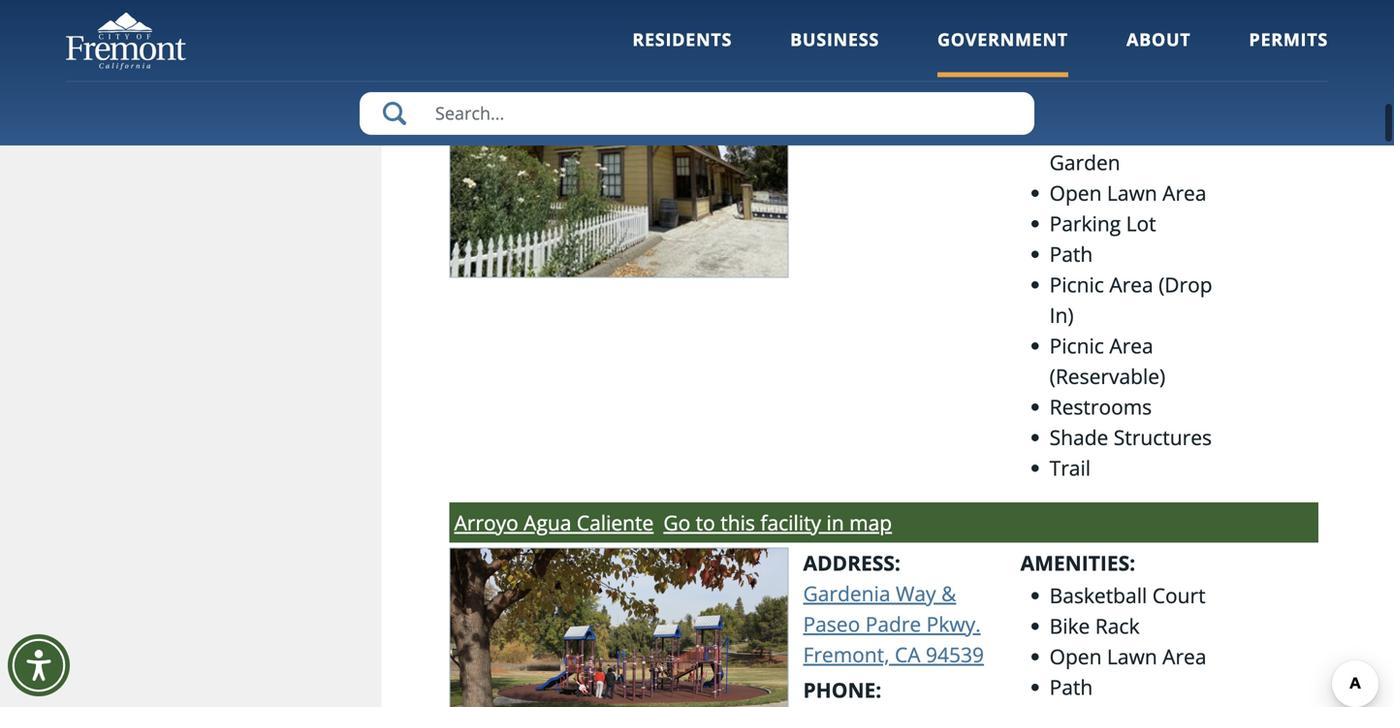 Task type: locate. For each thing, give the bounding box(es) containing it.
residents
[[633, 28, 732, 51]]

way
[[896, 579, 937, 607]]

ca
[[895, 116, 921, 143], [895, 641, 921, 668]]

lot
[[1127, 209, 1157, 237]]

ca inside address: gardenia way & paseo padre pkwy. fremont, ca 94539 phone:
[[895, 641, 921, 668]]

0 vertical spatial ca
[[895, 116, 921, 143]]

arroyo
[[454, 509, 519, 536]]

2 picnic from the top
[[1050, 332, 1105, 359]]

2 fremont, from the top
[[804, 641, 890, 668]]

2 bike from the top
[[1050, 612, 1091, 640]]

fremont, inside address: gardenia way & paseo padre pkwy. fremont, ca 94539 phone:
[[804, 641, 890, 668]]

address: up "34600"
[[804, 24, 901, 52]]

open
[[1050, 179, 1102, 206], [1050, 642, 1102, 670]]

address: up 'gardenia'
[[804, 549, 901, 577]]

1 amenities: from the top
[[1021, 24, 1136, 52]]

0 vertical spatial address:
[[804, 24, 901, 52]]

address: for 34600
[[804, 24, 901, 52]]

1 bike from the top
[[1050, 87, 1091, 115]]

path inside amenities: bbq bike rack community garden open lawn area parking lot path picnic area (drop in) picnic area (reservable) restrooms shade structures trail
[[1050, 240, 1093, 268]]

rack
[[1096, 87, 1140, 115], [1096, 612, 1140, 640]]

0 vertical spatial open
[[1050, 179, 1102, 206]]

arroyo agua caliente go to this facility in map
[[454, 509, 893, 536]]

bike down bbq
[[1050, 87, 1091, 115]]

1 vertical spatial ca
[[895, 641, 921, 668]]

area
[[1163, 179, 1207, 206], [1110, 271, 1154, 298], [1110, 332, 1154, 359], [1163, 642, 1207, 670]]

go to this facility in map link
[[664, 507, 893, 538]]

picnic up in) on the right top of page
[[1050, 271, 1105, 298]]

open down garden
[[1050, 179, 1102, 206]]

garden
[[1050, 148, 1121, 176]]

2 path from the top
[[1050, 673, 1093, 701]]

0 vertical spatial amenities:
[[1021, 24, 1136, 52]]

fremont,
[[804, 116, 890, 143], [804, 641, 890, 668]]

parking
[[1050, 209, 1121, 237]]

agua
[[524, 509, 572, 536]]

bike down basketball
[[1050, 612, 1091, 640]]

0 vertical spatial fremont,
[[804, 116, 890, 143]]

path down parking
[[1050, 240, 1093, 268]]

ca left "94555"
[[895, 116, 921, 143]]

2 address: from the top
[[804, 549, 901, 577]]

0 vertical spatial picnic
[[1050, 271, 1105, 298]]

bike inside amenities: basketball court bike rack open lawn area path
[[1050, 612, 1091, 640]]

1 fremont, from the top
[[804, 116, 890, 143]]

2 amenities: from the top
[[1021, 549, 1136, 577]]

1 rack from the top
[[1096, 87, 1140, 115]]

rack down basketball
[[1096, 612, 1140, 640]]

address: gardenia way & paseo padre pkwy. fremont, ca 94539 phone:
[[804, 549, 985, 704]]

0 vertical spatial bike
[[1050, 87, 1091, 115]]

amenities: for bbq
[[1021, 24, 1136, 52]]

lawn
[[1108, 179, 1158, 206], [1108, 642, 1158, 670]]

area up (reservable)
[[1110, 332, 1154, 359]]

caliente
[[577, 509, 654, 536]]

1 path from the top
[[1050, 240, 1093, 268]]

ca down 'padre'
[[895, 641, 921, 668]]

2 ca from the top
[[895, 641, 921, 668]]

rack inside amenities: bbq bike rack community garden open lawn area parking lot path picnic area (drop in) picnic area (reservable) restrooms shade structures trail
[[1096, 87, 1140, 115]]

address: inside address: 34600 ardenwood blvd fremont, ca 94555
[[804, 24, 901, 52]]

(drop
[[1159, 271, 1213, 298]]

1 address: from the top
[[804, 24, 901, 52]]

2 open from the top
[[1050, 642, 1102, 670]]

bike
[[1050, 87, 1091, 115], [1050, 612, 1091, 640]]

amenities: for basketball court
[[1021, 549, 1136, 577]]

open down basketball
[[1050, 642, 1102, 670]]

amenities: bbq bike rack community garden open lawn area parking lot path picnic area (drop in) picnic area (reservable) restrooms shade structures trail
[[1021, 24, 1213, 481]]

1 ca from the top
[[895, 116, 921, 143]]

1 vertical spatial lawn
[[1108, 642, 1158, 670]]

arroyo agua caliente image
[[450, 547, 789, 707]]

rack up community
[[1096, 87, 1140, 115]]

1 open from the top
[[1050, 179, 1102, 206]]

1 vertical spatial fremont,
[[804, 641, 890, 668]]

address: for gardenia
[[804, 549, 901, 577]]

address:
[[804, 24, 901, 52], [804, 549, 901, 577]]

fremont, down paseo
[[804, 641, 890, 668]]

0 vertical spatial rack
[[1096, 87, 1140, 115]]

lawn down basketball
[[1108, 642, 1158, 670]]

picnic down in) on the right top of page
[[1050, 332, 1105, 359]]

0 vertical spatial path
[[1050, 240, 1093, 268]]

area down court
[[1163, 642, 1207, 670]]

1 vertical spatial picnic
[[1050, 332, 1105, 359]]

blvd
[[804, 85, 845, 113]]

amenities: inside amenities: bbq bike rack community garden open lawn area parking lot path picnic area (drop in) picnic area (reservable) restrooms shade structures trail
[[1021, 24, 1136, 52]]

bbq
[[1050, 57, 1092, 84]]

picnic
[[1050, 271, 1105, 298], [1050, 332, 1105, 359]]

1 vertical spatial bike
[[1050, 612, 1091, 640]]

amenities: up bbq
[[1021, 24, 1136, 52]]

amenities:
[[1021, 24, 1136, 52], [1021, 549, 1136, 577]]

1 vertical spatial path
[[1050, 673, 1093, 701]]

amenities: up basketball
[[1021, 549, 1136, 577]]

1 vertical spatial rack
[[1096, 612, 1140, 640]]

Search text field
[[360, 92, 1035, 135]]

2 lawn from the top
[[1108, 642, 1158, 670]]

fremont, down blvd
[[804, 116, 890, 143]]

pkwy.
[[927, 610, 981, 638]]

1 vertical spatial open
[[1050, 642, 1102, 670]]

0 vertical spatial lawn
[[1108, 179, 1158, 206]]

amenities: inside amenities: basketball court bike rack open lawn area path
[[1021, 549, 1136, 577]]

1 vertical spatial address:
[[804, 549, 901, 577]]

1 lawn from the top
[[1108, 179, 1158, 206]]

address: inside address: gardenia way & paseo padre pkwy. fremont, ca 94539 phone:
[[804, 549, 901, 577]]

padre
[[866, 610, 922, 638]]

1 vertical spatial amenities:
[[1021, 549, 1136, 577]]

94539
[[926, 641, 985, 668]]

94555
[[926, 116, 985, 143]]

this
[[721, 509, 756, 536]]

path
[[1050, 240, 1093, 268], [1050, 673, 1093, 701]]

shade
[[1050, 423, 1109, 451]]

2 rack from the top
[[1096, 612, 1140, 640]]

paseo
[[804, 610, 861, 638]]

community
[[1050, 118, 1161, 145]]

34600
[[804, 55, 862, 82]]

gardenia
[[804, 579, 891, 607]]

about link
[[1127, 28, 1192, 77]]

lawn up lot
[[1108, 179, 1158, 206]]

path down basketball
[[1050, 673, 1093, 701]]



Task type: describe. For each thing, give the bounding box(es) containing it.
&
[[942, 579, 957, 607]]

rack inside amenities: basketball court bike rack open lawn area path
[[1096, 612, 1140, 640]]

area up (drop
[[1163, 179, 1207, 206]]

area left (drop
[[1110, 271, 1154, 298]]

about
[[1127, 28, 1192, 51]]

facility
[[761, 509, 822, 536]]

go
[[664, 509, 691, 536]]

ardenwood
[[867, 55, 978, 82]]

residents link
[[633, 28, 732, 77]]

government link
[[938, 28, 1069, 77]]

lawn inside amenities: basketball court bike rack open lawn area path
[[1108, 642, 1158, 670]]

ca inside address: 34600 ardenwood blvd fremont, ca 94555
[[895, 116, 921, 143]]

business link
[[791, 28, 880, 77]]

structures
[[1114, 423, 1213, 451]]

permits
[[1250, 28, 1329, 51]]

1 picnic from the top
[[1050, 271, 1105, 298]]

phone:
[[804, 676, 882, 704]]

path inside amenities: basketball court bike rack open lawn area path
[[1050, 673, 1093, 701]]

area inside amenities: basketball court bike rack open lawn area path
[[1163, 642, 1207, 670]]

government
[[938, 28, 1069, 51]]

open inside amenities: basketball court bike rack open lawn area path
[[1050, 642, 1102, 670]]

fremont, inside address: 34600 ardenwood blvd fremont, ca 94555
[[804, 116, 890, 143]]

map
[[850, 509, 893, 536]]

arroyo agua caliente link
[[454, 507, 654, 538]]

in)
[[1050, 301, 1074, 329]]

permits link
[[1250, 28, 1329, 77]]

to
[[696, 509, 716, 536]]

court
[[1153, 581, 1206, 609]]

basketball
[[1050, 581, 1148, 609]]

business
[[791, 28, 880, 51]]

restrooms
[[1050, 393, 1152, 420]]

(reservable)
[[1050, 362, 1166, 390]]

ardenwood historic-5 image
[[450, 23, 789, 278]]

in
[[827, 509, 845, 536]]

open inside amenities: bbq bike rack community garden open lawn area parking lot path picnic area (drop in) picnic area (reservable) restrooms shade structures trail
[[1050, 179, 1102, 206]]

amenities: basketball court bike rack open lawn area path
[[1021, 549, 1207, 701]]

address: 34600 ardenwood blvd fremont, ca 94555
[[804, 24, 985, 143]]

trail
[[1050, 454, 1091, 481]]

lawn inside amenities: bbq bike rack community garden open lawn area parking lot path picnic area (drop in) picnic area (reservable) restrooms shade structures trail
[[1108, 179, 1158, 206]]

bike inside amenities: bbq bike rack community garden open lawn area parking lot path picnic area (drop in) picnic area (reservable) restrooms shade structures trail
[[1050, 87, 1091, 115]]



Task type: vqa. For each thing, say whether or not it's contained in the screenshot.
the top the open
yes



